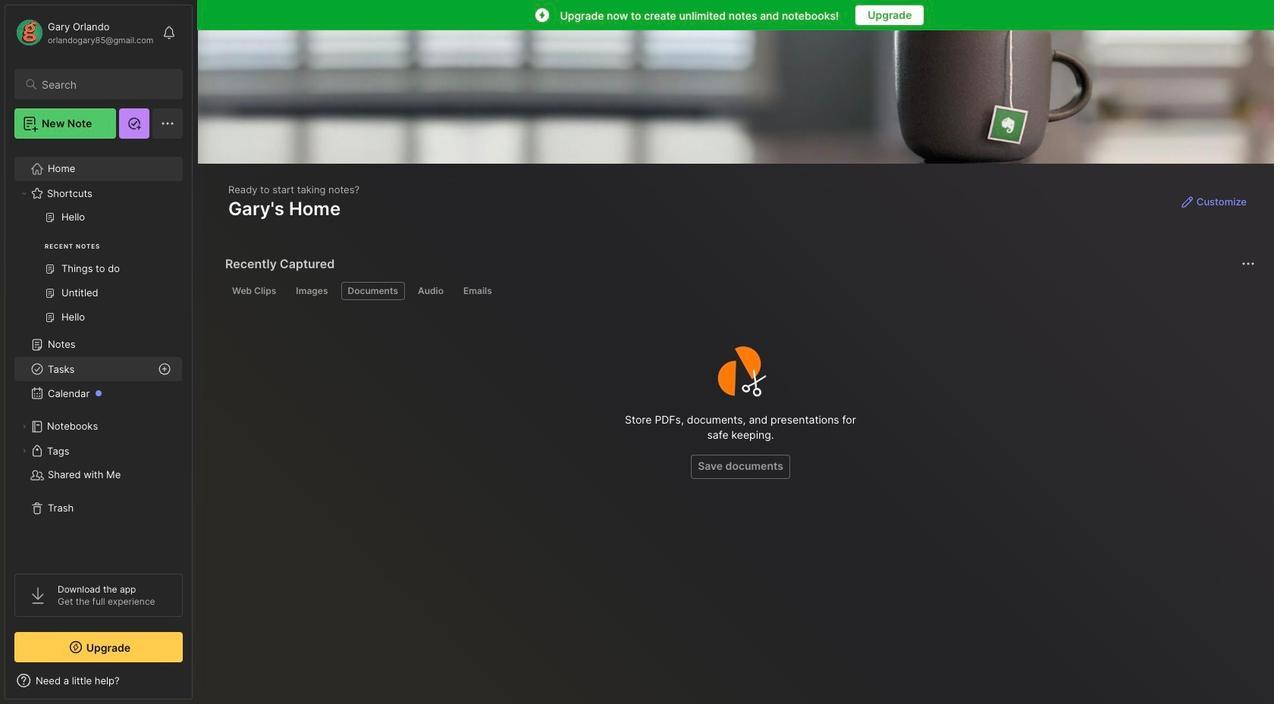 Task type: describe. For each thing, give the bounding box(es) containing it.
click to collapse image
[[192, 677, 203, 695]]

tree inside the main element
[[5, 148, 192, 560]]

group inside the main element
[[14, 206, 182, 339]]

More actions field
[[1238, 253, 1259, 275]]

1 tab from the left
[[225, 282, 283, 300]]

Account field
[[14, 17, 153, 48]]

main element
[[0, 0, 197, 705]]

none search field inside the main element
[[42, 75, 169, 93]]



Task type: locate. For each thing, give the bounding box(es) containing it.
group
[[14, 206, 182, 339]]

WHAT'S NEW field
[[5, 669, 192, 693]]

None search field
[[42, 75, 169, 93]]

5 tab from the left
[[457, 282, 499, 300]]

tab
[[225, 282, 283, 300], [289, 282, 335, 300], [341, 282, 405, 300], [411, 282, 450, 300], [457, 282, 499, 300]]

3 tab from the left
[[341, 282, 405, 300]]

tree
[[5, 148, 192, 560]]

Search text field
[[42, 77, 169, 92]]

2 tab from the left
[[289, 282, 335, 300]]

4 tab from the left
[[411, 282, 450, 300]]

more actions image
[[1239, 255, 1258, 273]]

tab list
[[225, 282, 1253, 300]]

expand notebooks image
[[20, 422, 29, 432]]

expand tags image
[[20, 447, 29, 456]]



Task type: vqa. For each thing, say whether or not it's contained in the screenshot.
fourth Tab
yes



